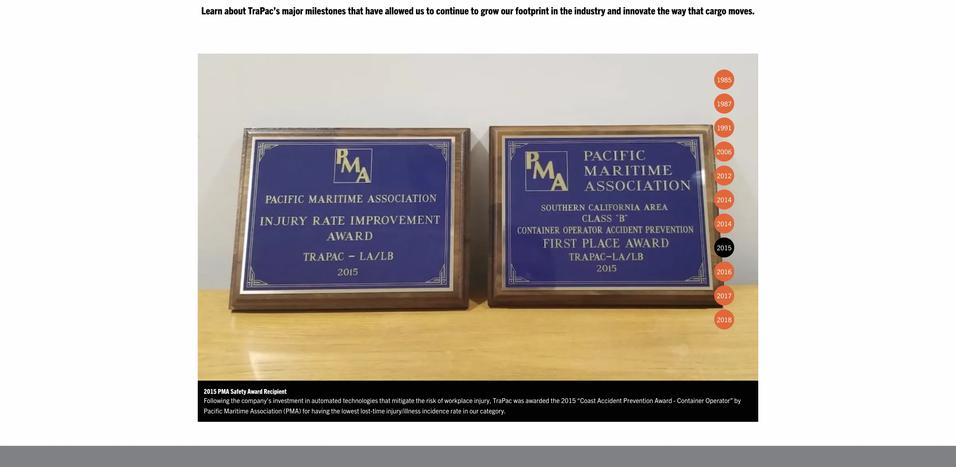 Task type: describe. For each thing, give the bounding box(es) containing it.
learn about trapac's major milestones that have allowed us to continue to grow our footprint in the industry and innovate the way that cargo moves. main content
[[190, 3, 956, 433]]

automated
[[312, 397, 341, 405]]

moves.
[[729, 4, 755, 16]]

lowest
[[342, 407, 359, 415]]

having
[[312, 407, 330, 415]]

risk
[[426, 397, 436, 405]]

investment
[[273, 397, 304, 405]]

2015 for 2015
[[717, 244, 732, 252]]

category.
[[480, 407, 506, 415]]

1987
[[717, 100, 732, 108]]

rate
[[451, 407, 462, 415]]

technologies
[[343, 397, 378, 405]]

"coast
[[577, 397, 596, 405]]

time
[[373, 407, 385, 415]]

2 vertical spatial in
[[463, 407, 468, 415]]

2015 pma safety award recipient following the company's investment in automated technologies that mitigate the risk of workplace injury, trapac was awarded the 2015 "coast accident prevention award - container operator" by pacific maritime association (pma) for having the lowest lost-time injury/illness incidence rate in our category.
[[204, 388, 741, 415]]

pma
[[218, 388, 229, 396]]

2 horizontal spatial that
[[688, 4, 704, 16]]

the down automated
[[331, 407, 340, 415]]

2 horizontal spatial in
[[551, 4, 558, 16]]

operator"
[[706, 397, 733, 405]]

for
[[303, 407, 310, 415]]

trapac
[[493, 397, 512, 405]]

2016
[[717, 268, 732, 276]]

1985
[[717, 76, 732, 84]]

by
[[734, 397, 741, 405]]

0 vertical spatial our
[[501, 4, 513, 16]]

1991
[[717, 124, 732, 132]]

2006
[[717, 148, 732, 156]]

company's
[[241, 397, 272, 405]]

have
[[365, 4, 383, 16]]

recipient
[[264, 388, 287, 396]]

0 horizontal spatial award
[[248, 388, 263, 396]]

awarded
[[526, 397, 549, 405]]

the left risk on the left
[[416, 397, 425, 405]]

way
[[672, 4, 686, 16]]

container
[[677, 397, 704, 405]]



Task type: vqa. For each thing, say whether or not it's contained in the screenshot.
to
yes



Task type: locate. For each thing, give the bounding box(es) containing it.
safety
[[231, 388, 246, 396]]

industry
[[574, 4, 605, 16]]

0 horizontal spatial to
[[426, 4, 434, 16]]

(pma)
[[283, 407, 301, 415]]

-
[[674, 397, 676, 405]]

the
[[560, 4, 572, 16], [658, 4, 670, 16], [231, 397, 240, 405], [416, 397, 425, 405], [551, 397, 560, 405], [331, 407, 340, 415]]

1 horizontal spatial award
[[655, 397, 672, 405]]

to left grow
[[471, 4, 479, 16]]

following
[[204, 397, 230, 405]]

1 horizontal spatial 2015
[[561, 397, 576, 405]]

our down injury,
[[470, 407, 479, 415]]

1 vertical spatial award
[[655, 397, 672, 405]]

the left the industry
[[560, 4, 572, 16]]

2018
[[717, 316, 732, 324]]

milestones
[[305, 4, 346, 16]]

1 2014 from the top
[[717, 196, 732, 204]]

incidence
[[422, 407, 449, 415]]

lost-
[[361, 407, 373, 415]]

allowed
[[385, 4, 414, 16]]

prevention
[[624, 397, 653, 405]]

in
[[551, 4, 558, 16], [305, 397, 310, 405], [463, 407, 468, 415]]

innovate
[[623, 4, 656, 16]]

in right rate
[[463, 407, 468, 415]]

of
[[438, 397, 443, 405]]

2015 for 2015 pma safety award recipient following the company's investment in automated technologies that mitigate the risk of workplace injury, trapac was awarded the 2015 "coast accident prevention award - container operator" by pacific maritime association (pma) for having the lowest lost-time injury/illness incidence rate in our category.
[[204, 388, 217, 396]]

award left -
[[655, 397, 672, 405]]

1 horizontal spatial our
[[501, 4, 513, 16]]

injury,
[[474, 397, 491, 405]]

1 horizontal spatial that
[[379, 397, 391, 405]]

that right way
[[688, 4, 704, 16]]

1 vertical spatial our
[[470, 407, 479, 415]]

continue
[[436, 4, 469, 16]]

and
[[608, 4, 621, 16]]

the down safety
[[231, 397, 240, 405]]

learn about trapac's major milestones that have allowed us to continue to grow our footprint in the industry and innovate the way that cargo moves.
[[201, 4, 755, 16]]

the right awarded
[[551, 397, 560, 405]]

0 horizontal spatial our
[[470, 407, 479, 415]]

workplace
[[445, 397, 473, 405]]

2014
[[717, 196, 732, 204], [717, 220, 732, 228]]

cargo
[[706, 4, 727, 16]]

us
[[416, 4, 424, 16]]

in up for
[[305, 397, 310, 405]]

our inside 2015 pma safety award recipient following the company's investment in automated technologies that mitigate the risk of workplace injury, trapac was awarded the 2015 "coast accident prevention award - container operator" by pacific maritime association (pma) for having the lowest lost-time injury/illness incidence rate in our category.
[[470, 407, 479, 415]]

award
[[248, 388, 263, 396], [655, 397, 672, 405]]

0 vertical spatial in
[[551, 4, 558, 16]]

0 vertical spatial 2015
[[717, 244, 732, 252]]

our right grow
[[501, 4, 513, 16]]

2017
[[717, 292, 732, 300]]

was
[[514, 397, 524, 405]]

to
[[426, 4, 434, 16], [471, 4, 479, 16]]

1 vertical spatial 2014
[[717, 220, 732, 228]]

2 2014 from the top
[[717, 220, 732, 228]]

that left have on the left
[[348, 4, 363, 16]]

0 horizontal spatial that
[[348, 4, 363, 16]]

footprint
[[515, 4, 549, 16]]

that inside 2015 pma safety award recipient following the company's investment in automated technologies that mitigate the risk of workplace injury, trapac was awarded the 2015 "coast accident prevention award - container operator" by pacific maritime association (pma) for having the lowest lost-time injury/illness incidence rate in our category.
[[379, 397, 391, 405]]

trapac's
[[248, 4, 280, 16]]

to right us
[[426, 4, 434, 16]]

2015 left "coast
[[561, 397, 576, 405]]

2 horizontal spatial 2015
[[717, 244, 732, 252]]

1 vertical spatial in
[[305, 397, 310, 405]]

learn
[[201, 4, 222, 16]]

mitigate
[[392, 397, 414, 405]]

2 vertical spatial 2015
[[561, 397, 576, 405]]

award up company's
[[248, 388, 263, 396]]

1 horizontal spatial to
[[471, 4, 479, 16]]

1 vertical spatial 2015
[[204, 388, 217, 396]]

2015 up 2016
[[717, 244, 732, 252]]

1 horizontal spatial in
[[463, 407, 468, 415]]

injury/illness
[[386, 407, 421, 415]]

that
[[348, 4, 363, 16], [688, 4, 704, 16], [379, 397, 391, 405]]

association
[[250, 407, 282, 415]]

1 to from the left
[[426, 4, 434, 16]]

2 to from the left
[[471, 4, 479, 16]]

grow
[[481, 4, 499, 16]]

accident
[[597, 397, 622, 405]]

pacific
[[204, 407, 223, 415]]

maritime
[[224, 407, 249, 415]]

0 vertical spatial award
[[248, 388, 263, 396]]

footer
[[0, 447, 956, 468]]

about
[[224, 4, 246, 16]]

2012
[[717, 172, 732, 180]]

0 vertical spatial 2014
[[717, 196, 732, 204]]

our
[[501, 4, 513, 16], [470, 407, 479, 415]]

2015 up following
[[204, 388, 217, 396]]

major
[[282, 4, 303, 16]]

0 horizontal spatial 2015
[[204, 388, 217, 396]]

0 horizontal spatial in
[[305, 397, 310, 405]]

the left way
[[658, 4, 670, 16]]

in right footprint
[[551, 4, 558, 16]]

that up time
[[379, 397, 391, 405]]

2015
[[717, 244, 732, 252], [204, 388, 217, 396], [561, 397, 576, 405]]



